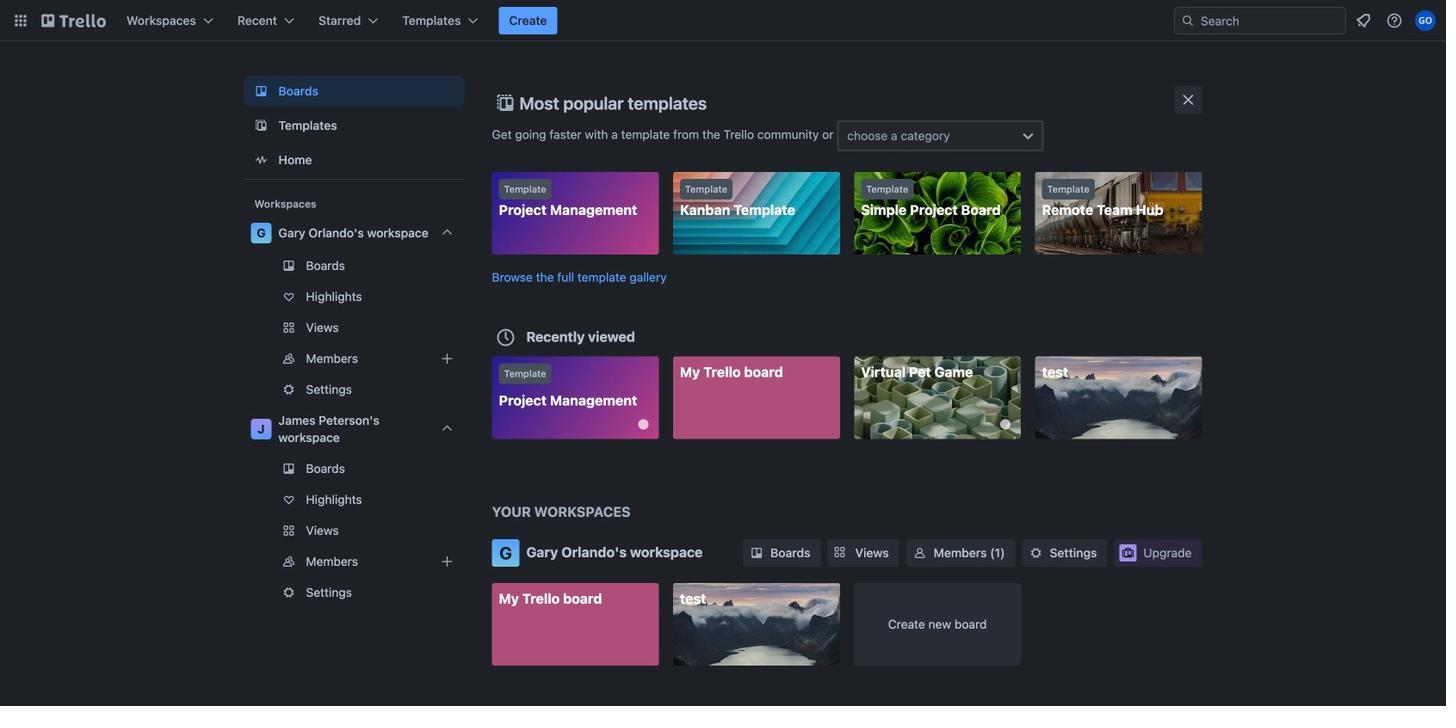 Task type: describe. For each thing, give the bounding box(es) containing it.
2 there is new activity on this board. image from the left
[[1000, 420, 1011, 430]]

search image
[[1181, 14, 1195, 28]]

sm image
[[1027, 545, 1045, 562]]

1 sm image from the left
[[748, 545, 765, 562]]

primary element
[[0, 0, 1446, 41]]

1 there is new activity on this board. image from the left
[[638, 420, 649, 430]]

open information menu image
[[1386, 12, 1403, 29]]

gary orlando (garyorlando) image
[[1415, 10, 1436, 31]]

template board image
[[251, 115, 272, 136]]

home image
[[251, 150, 272, 170]]

2 sm image from the left
[[911, 545, 929, 562]]



Task type: vqa. For each thing, say whether or not it's contained in the screenshot.
Show menu image
no



Task type: locate. For each thing, give the bounding box(es) containing it.
0 horizontal spatial sm image
[[748, 545, 765, 562]]

add image
[[437, 349, 458, 369], [437, 552, 458, 572]]

sm image
[[748, 545, 765, 562], [911, 545, 929, 562]]

0 horizontal spatial there is new activity on this board. image
[[638, 420, 649, 430]]

0 vertical spatial add image
[[437, 349, 458, 369]]

2 add image from the top
[[437, 552, 458, 572]]

1 vertical spatial add image
[[437, 552, 458, 572]]

back to home image
[[41, 7, 106, 34]]

board image
[[251, 81, 272, 102]]

1 horizontal spatial there is new activity on this board. image
[[1000, 420, 1011, 430]]

1 add image from the top
[[437, 349, 458, 369]]

1 horizontal spatial sm image
[[911, 545, 929, 562]]

there is new activity on this board. image
[[638, 420, 649, 430], [1000, 420, 1011, 430]]

0 notifications image
[[1353, 10, 1374, 31]]

Search field
[[1195, 8, 1345, 34]]



